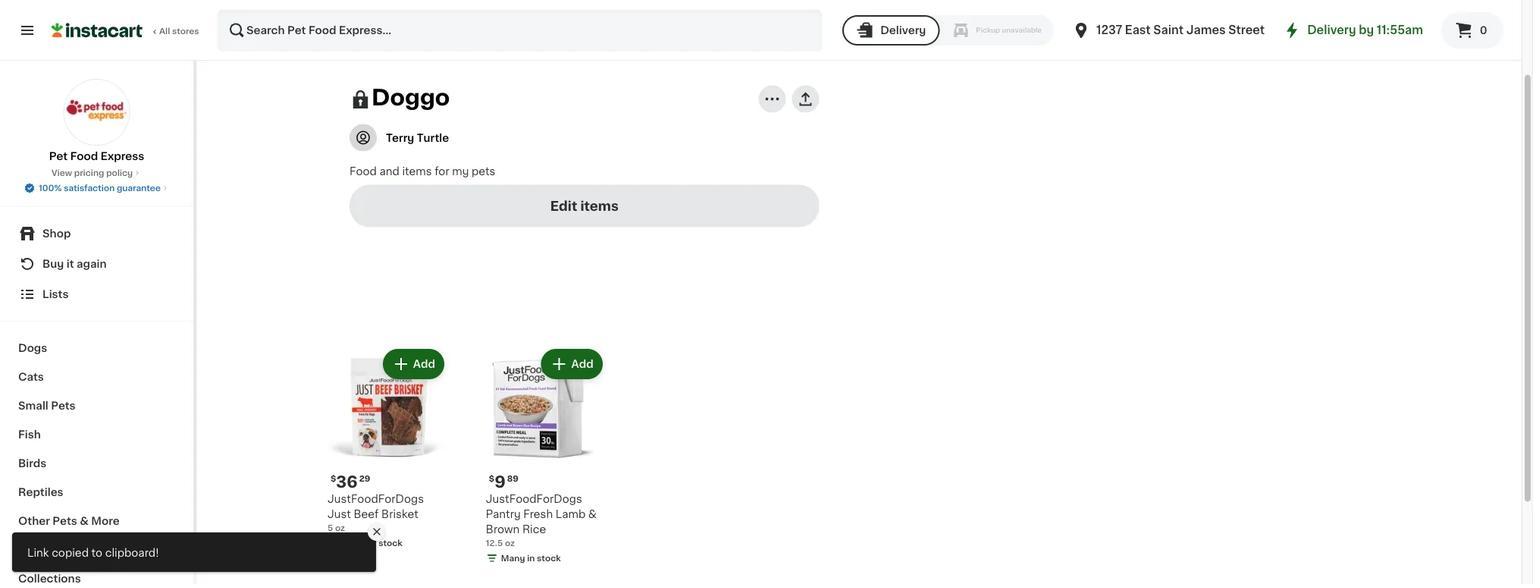 Task type: locate. For each thing, give the bounding box(es) containing it.
food inside "link"
[[70, 151, 98, 162]]

street
[[1229, 25, 1265, 36]]

$ for 9
[[489, 475, 495, 483]]

0 vertical spatial pets
[[51, 400, 76, 411]]

0 horizontal spatial add button
[[384, 351, 443, 378]]

1 vertical spatial stock
[[537, 555, 561, 563]]

0 horizontal spatial many
[[343, 539, 367, 548]]

terry
[[386, 133, 414, 143]]

0 horizontal spatial justfoodfordogs
[[328, 494, 424, 505]]

$ left 29
[[331, 475, 336, 483]]

1 horizontal spatial product group
[[480, 346, 606, 580]]

saint
[[1154, 25, 1184, 36]]

None search field
[[217, 9, 823, 52]]

shop
[[42, 228, 71, 239]]

add button for 9
[[543, 351, 601, 378]]

$
[[331, 475, 336, 483], [489, 475, 495, 483]]

beef
[[354, 509, 379, 520]]

oz down 'brown'
[[505, 539, 515, 548]]

many
[[343, 539, 367, 548], [501, 555, 525, 563]]

edit
[[550, 200, 578, 213]]

justfoodfordogs inside justfoodfordogs pantry fresh lamb & brown rice 12.5 oz
[[486, 494, 582, 505]]

pet food express link
[[49, 79, 144, 164]]

stock inside justfoodfordogs just beef brisket 5 oz many in stock
[[379, 539, 403, 548]]

my
[[452, 166, 469, 177]]

1 add from the left
[[413, 359, 435, 370]]

1 $ from the left
[[331, 475, 336, 483]]

1 horizontal spatial add
[[572, 359, 594, 370]]

0
[[1480, 25, 1488, 36]]

justfoodfordogs up fresh
[[486, 494, 582, 505]]

sales link
[[9, 536, 184, 564]]

and
[[380, 166, 400, 177]]

policy
[[106, 169, 133, 177]]

add for 36
[[413, 359, 435, 370]]

fish
[[18, 429, 41, 440]]

0 vertical spatial food
[[70, 151, 98, 162]]

1 justfoodfordogs from the left
[[328, 494, 424, 505]]

1 horizontal spatial food
[[350, 166, 377, 177]]

pets inside other pets & more "link"
[[53, 516, 77, 526]]

0 horizontal spatial $
[[331, 475, 336, 483]]

1 product group from the left
[[322, 346, 448, 580]]

james
[[1187, 25, 1226, 36]]

food up pricing
[[70, 151, 98, 162]]

sales
[[18, 545, 48, 555]]

& left more
[[80, 516, 89, 526]]

$ inside $ 36 29
[[331, 475, 336, 483]]

pets for small
[[51, 400, 76, 411]]

food
[[70, 151, 98, 162], [350, 166, 377, 177]]

2 justfoodfordogs from the left
[[486, 494, 582, 505]]

&
[[588, 509, 597, 520], [80, 516, 89, 526]]

pets inside small pets link
[[51, 400, 76, 411]]

1 horizontal spatial $
[[489, 475, 495, 483]]

delivery for delivery
[[881, 25, 926, 36]]

oz right 5
[[335, 524, 345, 533]]

0 vertical spatial in
[[369, 539, 377, 548]]

in down close toast image
[[369, 539, 377, 548]]

1 horizontal spatial delivery
[[1308, 25, 1357, 36]]

1 horizontal spatial &
[[588, 509, 597, 520]]

0 horizontal spatial stock
[[379, 539, 403, 548]]

2 add button from the left
[[543, 351, 601, 378]]

dogs
[[18, 343, 47, 353]]

instacart logo image
[[52, 21, 143, 39]]

1 vertical spatial food
[[350, 166, 377, 177]]

0 horizontal spatial product group
[[322, 346, 448, 580]]

delivery for delivery by 11:55am
[[1308, 25, 1357, 36]]

justfoodfordogs up beef in the left of the page
[[328, 494, 424, 505]]

1 horizontal spatial add button
[[543, 351, 601, 378]]

36
[[336, 474, 358, 490]]

$ inside $ 9 89
[[489, 475, 495, 483]]

0 horizontal spatial food
[[70, 151, 98, 162]]

89
[[507, 475, 519, 483]]

delivery inside "button"
[[881, 25, 926, 36]]

items
[[402, 166, 432, 177], [581, 200, 619, 213]]

0 horizontal spatial oz
[[335, 524, 345, 533]]

product group
[[322, 346, 448, 580], [480, 346, 606, 580]]

1 horizontal spatial items
[[581, 200, 619, 213]]

pets right the small on the bottom
[[51, 400, 76, 411]]

1 horizontal spatial oz
[[505, 539, 515, 548]]

add
[[413, 359, 435, 370], [572, 359, 594, 370]]

reptiles
[[18, 487, 63, 498]]

clipboard!
[[105, 547, 159, 558]]

all stores
[[159, 27, 199, 35]]

items right edit at top left
[[581, 200, 619, 213]]

2 add from the left
[[572, 359, 594, 370]]

copied
[[52, 547, 89, 558]]

east
[[1125, 25, 1151, 36]]

1 horizontal spatial in
[[527, 555, 535, 563]]

food left and
[[350, 166, 377, 177]]

& inside justfoodfordogs pantry fresh lamb & brown rice 12.5 oz
[[588, 509, 597, 520]]

more
[[91, 516, 120, 526]]

pet food express logo image
[[63, 79, 130, 146]]

0 horizontal spatial items
[[402, 166, 432, 177]]

items inside button
[[581, 200, 619, 213]]

1 horizontal spatial many
[[501, 555, 525, 563]]

dogs link
[[9, 334, 184, 363]]

satisfaction
[[64, 184, 115, 192]]

pets
[[51, 400, 76, 411], [53, 516, 77, 526]]

many down beef in the left of the page
[[343, 539, 367, 548]]

oz
[[335, 524, 345, 533], [505, 539, 515, 548]]

other pets & more
[[18, 516, 120, 526]]

0 horizontal spatial delivery
[[881, 25, 926, 36]]

1 horizontal spatial justfoodfordogs
[[486, 494, 582, 505]]

in down rice
[[527, 555, 535, 563]]

1 vertical spatial oz
[[505, 539, 515, 548]]

stock down close toast image
[[379, 539, 403, 548]]

other pets & more link
[[9, 507, 184, 536]]

0 horizontal spatial &
[[80, 516, 89, 526]]

$ for 36
[[331, 475, 336, 483]]

& right lamb at the left of page
[[588, 509, 597, 520]]

1 vertical spatial pets
[[53, 516, 77, 526]]

1 horizontal spatial stock
[[537, 555, 561, 563]]

for
[[435, 166, 450, 177]]

stock down rice
[[537, 555, 561, 563]]

2 $ from the left
[[489, 475, 495, 483]]

delivery
[[1308, 25, 1357, 36], [881, 25, 926, 36]]

turtle
[[417, 133, 449, 143]]

justfoodfordogs
[[328, 494, 424, 505], [486, 494, 582, 505]]

close toast image
[[371, 526, 383, 538]]

buy it again link
[[9, 249, 184, 279]]

100% satisfaction guarantee
[[39, 184, 161, 192]]

items left for
[[402, 166, 432, 177]]

0 vertical spatial many
[[343, 539, 367, 548]]

justfoodfordogs pantry fresh lamb & brown rice 12.5 oz
[[486, 494, 597, 548]]

rice
[[523, 525, 546, 535]]

2 product group from the left
[[480, 346, 606, 580]]

pet food express
[[49, 151, 144, 162]]

stock
[[379, 539, 403, 548], [537, 555, 561, 563]]

small pets
[[18, 400, 76, 411]]

1 vertical spatial items
[[581, 200, 619, 213]]

1 add button from the left
[[384, 351, 443, 378]]

pets right other
[[53, 516, 77, 526]]

birds
[[18, 458, 47, 469]]

in
[[369, 539, 377, 548], [527, 555, 535, 563]]

pets for other
[[53, 516, 77, 526]]

add button
[[384, 351, 443, 378], [543, 351, 601, 378]]

0 horizontal spatial in
[[369, 539, 377, 548]]

0 vertical spatial stock
[[379, 539, 403, 548]]

$ left 89
[[489, 475, 495, 483]]

0 vertical spatial oz
[[335, 524, 345, 533]]

0 horizontal spatial add
[[413, 359, 435, 370]]

many down 12.5
[[501, 555, 525, 563]]



Task type: describe. For each thing, give the bounding box(es) containing it.
1237 east saint james street button
[[1073, 9, 1265, 52]]

pets
[[472, 166, 496, 177]]

oz inside justfoodfordogs pantry fresh lamb & brown rice 12.5 oz
[[505, 539, 515, 548]]

Search field
[[218, 11, 822, 50]]

100%
[[39, 184, 62, 192]]

food and items for my pets
[[350, 166, 496, 177]]

cats
[[18, 372, 44, 382]]

other
[[18, 516, 50, 526]]

service type group
[[843, 15, 1054, 46]]

link
[[27, 547, 49, 558]]

again
[[77, 259, 107, 269]]

29
[[359, 475, 370, 483]]

edit items
[[550, 200, 619, 213]]

delivery button
[[843, 15, 940, 46]]

product group containing 9
[[480, 346, 606, 580]]

view
[[51, 169, 72, 177]]

1 vertical spatial in
[[527, 555, 535, 563]]

view pricing policy
[[51, 169, 133, 177]]

just
[[328, 509, 351, 520]]

5
[[328, 524, 333, 533]]

lists
[[42, 289, 69, 300]]

0 button
[[1442, 12, 1504, 49]]

lists link
[[9, 279, 184, 309]]

9
[[495, 474, 506, 490]]

1237
[[1097, 25, 1123, 36]]

delivery by 11:55am link
[[1284, 21, 1424, 39]]

many in stock
[[501, 555, 561, 563]]

terry turtle
[[386, 133, 449, 143]]

reptiles link
[[9, 478, 184, 507]]

brisket
[[382, 509, 419, 520]]

small
[[18, 400, 48, 411]]

add for 9
[[572, 359, 594, 370]]

justfoodfordogs just beef brisket 5 oz many in stock
[[328, 494, 424, 548]]

justfoodfordogs for 36
[[328, 494, 424, 505]]

add button for 36
[[384, 351, 443, 378]]

many inside justfoodfordogs just beef brisket 5 oz many in stock
[[343, 539, 367, 548]]

lamb
[[556, 509, 586, 520]]

guarantee
[[117, 184, 161, 192]]

express
[[101, 151, 144, 162]]

product group containing 36
[[322, 346, 448, 580]]

shop link
[[9, 218, 184, 249]]

100% satisfaction guarantee button
[[24, 179, 170, 194]]

pantry
[[486, 509, 521, 520]]

11:55am
[[1377, 25, 1424, 36]]

$ 9 89
[[489, 474, 519, 490]]

delivery by 11:55am
[[1308, 25, 1424, 36]]

all
[[159, 27, 170, 35]]

1237 east saint james street
[[1097, 25, 1265, 36]]

$ 36 29
[[331, 474, 370, 490]]

& inside "link"
[[80, 516, 89, 526]]

buy
[[42, 259, 64, 269]]

by
[[1359, 25, 1374, 36]]

to
[[91, 547, 103, 558]]

brown
[[486, 525, 520, 535]]

0 vertical spatial items
[[402, 166, 432, 177]]

all stores link
[[52, 9, 200, 52]]

it
[[67, 259, 74, 269]]

in inside justfoodfordogs just beef brisket 5 oz many in stock
[[369, 539, 377, 548]]

cats link
[[9, 363, 184, 391]]

birds link
[[9, 449, 184, 478]]

view pricing policy link
[[51, 167, 142, 179]]

link copied to clipboard!
[[27, 547, 159, 558]]

justfoodfordogs for 9
[[486, 494, 582, 505]]

pricing
[[74, 169, 104, 177]]

small pets link
[[9, 391, 184, 420]]

fresh
[[524, 509, 553, 520]]

edit items button
[[350, 185, 820, 228]]

oz inside justfoodfordogs just beef brisket 5 oz many in stock
[[335, 524, 345, 533]]

pet
[[49, 151, 68, 162]]

1 vertical spatial many
[[501, 555, 525, 563]]

buy it again
[[42, 259, 107, 269]]

stores
[[172, 27, 199, 35]]

12.5
[[486, 539, 503, 548]]

doggo
[[372, 87, 450, 109]]

fish link
[[9, 420, 184, 449]]



Task type: vqa. For each thing, say whether or not it's contained in the screenshot.
the rightmost Delivery
yes



